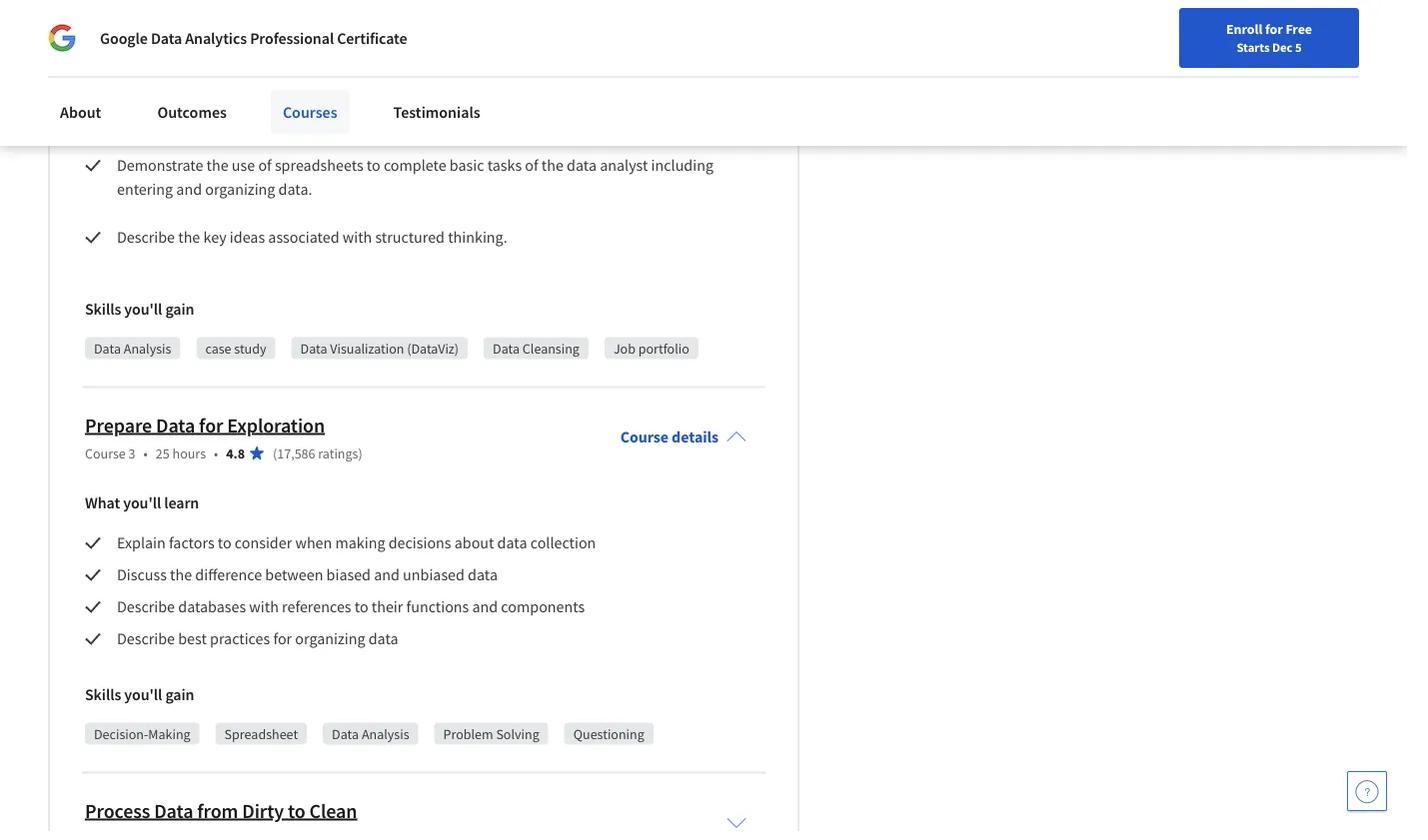 Task type: vqa. For each thing, say whether or not it's contained in the screenshot.
$399 / year
no



Task type: locate. For each thing, give the bounding box(es) containing it.
discuss for discuss the use of data in the decision-making process.
[[117, 108, 167, 128]]

of
[[267, 36, 281, 56], [222, 108, 235, 128], [258, 156, 272, 176], [525, 156, 538, 176]]

0 vertical spatial data analysis
[[94, 340, 171, 358]]

best
[[178, 630, 207, 650]]

0 horizontal spatial course
[[85, 445, 126, 463]]

the right tasks
[[542, 156, 564, 176]]

2 explain from the top
[[117, 534, 166, 554]]

1 horizontal spatial organizing
[[295, 630, 365, 650]]

2 discuss from the top
[[117, 566, 167, 586]]

2 skills you'll gain from the top
[[85, 686, 194, 706]]

from
[[197, 799, 238, 824]]

2 vertical spatial you'll
[[124, 686, 162, 706]]

0 vertical spatial explain
[[117, 36, 166, 56]]

describe for describe best practices for organizing data
[[117, 630, 175, 650]]

describe left best
[[117, 630, 175, 650]]

• right 3
[[144, 445, 148, 463]]

0 vertical spatial skills
[[85, 300, 121, 320]]

data left from
[[154, 799, 193, 824]]

1 horizontal spatial course
[[620, 428, 669, 448]]

making up biased
[[335, 534, 385, 554]]

0 horizontal spatial •
[[144, 445, 148, 463]]

of right tasks
[[525, 156, 538, 176]]

discuss down scenarios.
[[117, 108, 167, 128]]

2 skills from the top
[[85, 686, 121, 706]]

1 vertical spatial you'll
[[123, 494, 161, 514]]

skills for describe best practices for organizing data
[[85, 686, 121, 706]]

course inside dropdown button
[[620, 428, 669, 448]]

0 horizontal spatial data analysis
[[94, 340, 171, 358]]

0 horizontal spatial use
[[195, 108, 219, 128]]

references
[[282, 598, 351, 618]]

to left complete
[[367, 156, 381, 176]]

)
[[358, 445, 363, 463]]

for inside enroll for free starts dec 5
[[1265, 20, 1283, 38]]

use up demonstrate
[[195, 108, 219, 128]]

data down their
[[369, 630, 398, 650]]

collection
[[530, 534, 596, 554]]

0 vertical spatial organizing
[[205, 180, 275, 200]]

organizing down references
[[295, 630, 365, 650]]

ratings
[[318, 445, 358, 463]]

difference
[[195, 566, 262, 586]]

discuss down what you'll learn
[[117, 566, 167, 586]]

course details button
[[604, 400, 763, 476]]

organizing inside demonstrate the use of spreadsheets to complete basic tasks of the data analyst including entering and organizing data.
[[205, 180, 275, 200]]

data left analyst
[[567, 156, 597, 176]]

databases
[[178, 598, 246, 618]]

1 explain from the top
[[117, 36, 166, 56]]

1 vertical spatial for
[[199, 413, 223, 438]]

for up dec
[[1265, 20, 1283, 38]]

1 describe from the top
[[117, 228, 175, 248]]

google
[[100, 28, 148, 48]]

0 vertical spatial with
[[343, 228, 372, 248]]

making
[[148, 726, 191, 744]]

1 horizontal spatial and
[[374, 566, 400, 586]]

in
[[271, 108, 284, 128]]

the left the key
[[178, 228, 200, 248]]

and
[[176, 180, 202, 200], [374, 566, 400, 586], [472, 598, 498, 618]]

step
[[236, 36, 264, 56]]

describe down entering
[[117, 228, 175, 248]]

to up difference
[[218, 534, 232, 554]]

1 vertical spatial discuss
[[117, 566, 167, 586]]

analysis left problem
[[362, 726, 409, 744]]

explain how each step of the problem-solving road map contributes to common analysis scenarios.
[[117, 36, 706, 80]]

0 horizontal spatial analysis
[[124, 340, 171, 358]]

• left 4.8
[[214, 445, 218, 463]]

enroll for free starts dec 5
[[1226, 20, 1312, 55]]

1 gain from the top
[[165, 300, 194, 320]]

to right 'dirty'
[[288, 799, 306, 824]]

5
[[1295, 39, 1302, 55]]

1 vertical spatial use
[[232, 156, 255, 176]]

clean
[[309, 799, 357, 824]]

0 horizontal spatial organizing
[[205, 180, 275, 200]]

gain
[[165, 300, 194, 320], [165, 686, 194, 706]]

1 vertical spatial gain
[[165, 686, 194, 706]]

explain for explain factors to consider when making decisions about data collection
[[117, 534, 166, 554]]

data analysis up clean
[[332, 726, 409, 744]]

4.8
[[226, 445, 245, 463]]

analysis
[[649, 36, 703, 56]]

2 vertical spatial for
[[273, 630, 292, 650]]

0 vertical spatial use
[[195, 108, 219, 128]]

explain
[[117, 36, 166, 56], [117, 534, 166, 554]]

dec
[[1272, 39, 1293, 55]]

exploration
[[227, 413, 325, 438]]

process data from dirty to clean
[[85, 799, 357, 824]]

problem solving
[[443, 726, 539, 744]]

data up clean
[[332, 726, 359, 744]]

data up prepare
[[94, 340, 121, 358]]

and right "functions" on the left of the page
[[472, 598, 498, 618]]

organizing
[[205, 180, 275, 200], [295, 630, 365, 650]]

2 vertical spatial describe
[[117, 630, 175, 650]]

demonstrate the use of spreadsheets to complete basic tasks of the data analyst including entering and organizing data.
[[117, 156, 717, 200]]

and up their
[[374, 566, 400, 586]]

data left visualization
[[300, 340, 327, 358]]

0 vertical spatial gain
[[165, 300, 194, 320]]

you'll for describe the key ideas associated with structured thinking.
[[124, 300, 162, 320]]

describe left databases
[[117, 598, 175, 618]]

of inside explain how each step of the problem-solving road map contributes to common analysis scenarios.
[[267, 36, 281, 56]]

1 vertical spatial explain
[[117, 534, 166, 554]]

0 vertical spatial discuss
[[117, 108, 167, 128]]

skills
[[85, 300, 121, 320], [85, 686, 121, 706]]

discuss the difference between biased and unbiased data
[[117, 566, 498, 586]]

use inside demonstrate the use of spreadsheets to complete basic tasks of the data analyst including entering and organizing data.
[[232, 156, 255, 176]]

data up 25
[[156, 413, 195, 438]]

3 describe from the top
[[117, 630, 175, 650]]

data analysis up prepare
[[94, 340, 171, 358]]

map
[[456, 36, 486, 56]]

with
[[343, 228, 372, 248], [249, 598, 279, 618]]

0 vertical spatial you'll
[[124, 300, 162, 320]]

1 horizontal spatial use
[[232, 156, 255, 176]]

the right step
[[284, 36, 306, 56]]

0 vertical spatial for
[[1265, 20, 1283, 38]]

explain down what you'll learn
[[117, 534, 166, 554]]

to
[[569, 36, 583, 56], [367, 156, 381, 176], [218, 534, 232, 554], [355, 598, 368, 618], [288, 799, 306, 824]]

to left common
[[569, 36, 583, 56]]

data left cleansing
[[493, 340, 520, 358]]

0 vertical spatial and
[[176, 180, 202, 200]]

data
[[238, 108, 268, 128], [567, 156, 597, 176], [497, 534, 527, 554], [468, 566, 498, 586], [369, 630, 398, 650]]

of right step
[[267, 36, 281, 56]]

1 vertical spatial and
[[374, 566, 400, 586]]

explain up scenarios.
[[117, 36, 166, 56]]

0 horizontal spatial and
[[176, 180, 202, 200]]

1 discuss from the top
[[117, 108, 167, 128]]

about
[[60, 102, 101, 122]]

outcomes
[[157, 102, 227, 122]]

for right practices
[[273, 630, 292, 650]]

unbiased
[[403, 566, 465, 586]]

portfolio
[[638, 340, 689, 358]]

explain inside explain how each step of the problem-solving road map contributes to common analysis scenarios.
[[117, 36, 166, 56]]

course left 3
[[85, 445, 126, 463]]

1 horizontal spatial •
[[214, 445, 218, 463]]

1 horizontal spatial for
[[273, 630, 292, 650]]

data analysis
[[94, 340, 171, 358], [332, 726, 409, 744]]

skills for describe the key ideas associated with structured thinking.
[[85, 300, 121, 320]]

1 skills you'll gain from the top
[[85, 300, 194, 320]]

each
[[201, 36, 233, 56]]

enroll
[[1226, 20, 1263, 38]]

2 vertical spatial and
[[472, 598, 498, 618]]

1 vertical spatial making
[[335, 534, 385, 554]]

with left structured
[[343, 228, 372, 248]]

1 vertical spatial skills you'll gain
[[85, 686, 194, 706]]

practices
[[210, 630, 270, 650]]

making up complete
[[374, 108, 424, 128]]

show notifications image
[[1185, 25, 1209, 49]]

0 vertical spatial making
[[374, 108, 424, 128]]

0 horizontal spatial for
[[199, 413, 223, 438]]

2 gain from the top
[[165, 686, 194, 706]]

1 vertical spatial with
[[249, 598, 279, 618]]

•
[[144, 445, 148, 463], [214, 445, 218, 463]]

process data from dirty to clean link
[[85, 799, 357, 824]]

components
[[501, 598, 585, 618]]

learn
[[164, 494, 199, 514]]

of left the in
[[222, 108, 235, 128]]

case study
[[205, 340, 266, 358]]

use for spreadsheets
[[232, 156, 255, 176]]

for up the hours
[[199, 413, 223, 438]]

0 vertical spatial skills you'll gain
[[85, 300, 194, 320]]

None search field
[[285, 12, 615, 52]]

1 horizontal spatial data analysis
[[332, 726, 409, 744]]

visualization
[[330, 340, 404, 358]]

1 skills from the top
[[85, 300, 121, 320]]

1 vertical spatial describe
[[117, 598, 175, 618]]

and down demonstrate
[[176, 180, 202, 200]]

prepare data for exploration
[[85, 413, 325, 438]]

certificate
[[337, 28, 407, 48]]

1 vertical spatial skills
[[85, 686, 121, 706]]

prepare data for exploration link
[[85, 413, 325, 438]]

use up the ideas
[[232, 156, 255, 176]]

use
[[195, 108, 219, 128], [232, 156, 255, 176]]

explain for explain how each step of the problem-solving road map contributes to common analysis scenarios.
[[117, 36, 166, 56]]

organizing up the ideas
[[205, 180, 275, 200]]

with up describe best practices for organizing data
[[249, 598, 279, 618]]

0 horizontal spatial with
[[249, 598, 279, 618]]

(
[[273, 445, 277, 463]]

data left the in
[[238, 108, 268, 128]]

spreadsheet
[[225, 726, 298, 744]]

analysis left case
[[124, 340, 171, 358]]

courses
[[283, 102, 337, 122]]

2 describe from the top
[[117, 598, 175, 618]]

0 vertical spatial describe
[[117, 228, 175, 248]]

the
[[284, 36, 306, 56], [170, 108, 192, 128], [287, 108, 309, 128], [206, 156, 229, 176], [542, 156, 564, 176], [178, 228, 200, 248], [170, 566, 192, 586]]

analysis
[[124, 340, 171, 358], [362, 726, 409, 744]]

2 horizontal spatial and
[[472, 598, 498, 618]]

discuss
[[117, 108, 167, 128], [117, 566, 167, 586]]

you'll
[[124, 300, 162, 320], [123, 494, 161, 514], [124, 686, 162, 706]]

describe the key ideas associated with structured thinking.
[[117, 228, 507, 248]]

1 horizontal spatial analysis
[[362, 726, 409, 744]]

course left details
[[620, 428, 669, 448]]

google data analytics professional certificate
[[100, 28, 407, 48]]

menu item
[[1036, 20, 1164, 85]]

2 horizontal spatial for
[[1265, 20, 1283, 38]]



Task type: describe. For each thing, give the bounding box(es) containing it.
key
[[203, 228, 227, 248]]

professional
[[250, 28, 334, 48]]

solving
[[496, 726, 539, 744]]

what you'll learn
[[85, 494, 199, 514]]

job
[[614, 340, 636, 358]]

when
[[295, 534, 332, 554]]

structured
[[375, 228, 445, 248]]

the right the in
[[287, 108, 309, 128]]

course for course 3 • 25 hours •
[[85, 445, 126, 463]]

thinking.
[[448, 228, 507, 248]]

( 17,586 ratings )
[[273, 445, 363, 463]]

data cleansing
[[493, 340, 580, 358]]

course 3 • 25 hours •
[[85, 445, 218, 463]]

problem-
[[309, 36, 371, 56]]

the inside explain how each step of the problem-solving road map contributes to common analysis scenarios.
[[284, 36, 306, 56]]

the up demonstrate
[[170, 108, 192, 128]]

case
[[205, 340, 231, 358]]

(dataviz)
[[407, 340, 459, 358]]

cleansing
[[523, 340, 580, 358]]

spreadsheets
[[275, 156, 363, 176]]

testimonials link
[[381, 90, 493, 134]]

scenarios.
[[117, 60, 184, 80]]

of down the in
[[258, 156, 272, 176]]

problem
[[443, 726, 493, 744]]

explain factors to consider when making decisions about data collection
[[117, 534, 596, 554]]

data down the about
[[468, 566, 498, 586]]

to inside demonstrate the use of spreadsheets to complete basic tasks of the data analyst including entering and organizing data.
[[367, 156, 381, 176]]

describe for describe the key ideas associated with structured thinking.
[[117, 228, 175, 248]]

about
[[455, 534, 494, 554]]

the right demonstrate
[[206, 156, 229, 176]]

consider
[[235, 534, 292, 554]]

2 • from the left
[[214, 445, 218, 463]]

discuss for discuss the difference between biased and unbiased data
[[117, 566, 167, 586]]

data right the about
[[497, 534, 527, 554]]

to left their
[[355, 598, 368, 618]]

including
[[651, 156, 714, 176]]

decision-
[[312, 108, 374, 128]]

use for data
[[195, 108, 219, 128]]

process.
[[427, 108, 482, 128]]

3
[[129, 445, 136, 463]]

you'll for describe best practices for organizing data
[[124, 686, 162, 706]]

1 • from the left
[[144, 445, 148, 463]]

free
[[1286, 20, 1312, 38]]

starts
[[1237, 39, 1270, 55]]

skills you'll gain for describe best practices for organizing data
[[85, 686, 194, 706]]

associated
[[268, 228, 339, 248]]

0 vertical spatial analysis
[[124, 340, 171, 358]]

questioning
[[573, 726, 644, 744]]

describe for describe databases with references to their functions and components
[[117, 598, 175, 618]]

1 horizontal spatial with
[[343, 228, 372, 248]]

complete
[[384, 156, 446, 176]]

road
[[422, 36, 453, 56]]

solving
[[371, 36, 419, 56]]

entering
[[117, 180, 173, 200]]

decision-
[[94, 726, 148, 744]]

analytics
[[185, 28, 247, 48]]

1 vertical spatial data analysis
[[332, 726, 409, 744]]

basic
[[450, 156, 484, 176]]

process
[[85, 799, 150, 824]]

coursera image
[[24, 16, 151, 48]]

discuss the use of data in the decision-making process.
[[117, 108, 482, 128]]

contributes
[[489, 36, 566, 56]]

what
[[85, 494, 120, 514]]

course for course details
[[620, 428, 669, 448]]

the down factors
[[170, 566, 192, 586]]

25
[[156, 445, 170, 463]]

describe databases with references to their functions and components
[[117, 598, 585, 618]]

details
[[672, 428, 719, 448]]

factors
[[169, 534, 214, 554]]

and inside demonstrate the use of spreadsheets to complete basic tasks of the data analyst including entering and organizing data.
[[176, 180, 202, 200]]

1 vertical spatial analysis
[[362, 726, 409, 744]]

outcomes link
[[145, 90, 239, 134]]

testimonials
[[393, 102, 481, 122]]

data up scenarios.
[[151, 28, 182, 48]]

skills you'll gain for describe the key ideas associated with structured thinking.
[[85, 300, 194, 320]]

dirty
[[242, 799, 284, 824]]

data.
[[278, 180, 312, 200]]

about link
[[48, 90, 113, 134]]

google image
[[48, 24, 76, 52]]

gain for best
[[165, 686, 194, 706]]

job portfolio
[[614, 340, 689, 358]]

common
[[586, 36, 646, 56]]

decision-making
[[94, 726, 191, 744]]

gain for the
[[165, 300, 194, 320]]

help center image
[[1355, 780, 1379, 804]]

describe best practices for organizing data
[[117, 630, 398, 650]]

how
[[169, 36, 198, 56]]

analyst
[[600, 156, 648, 176]]

to inside explain how each step of the problem-solving road map contributes to common analysis scenarios.
[[569, 36, 583, 56]]

prepare
[[85, 413, 152, 438]]

ideas
[[230, 228, 265, 248]]

demonstrate
[[117, 156, 203, 176]]

course details
[[620, 428, 719, 448]]

decisions
[[389, 534, 451, 554]]

courses link
[[271, 90, 349, 134]]

functions
[[406, 598, 469, 618]]

between
[[265, 566, 323, 586]]

study
[[234, 340, 266, 358]]

data visualization (dataviz)
[[300, 340, 459, 358]]

1 vertical spatial organizing
[[295, 630, 365, 650]]

17,586
[[277, 445, 315, 463]]

data inside demonstrate the use of spreadsheets to complete basic tasks of the data analyst including entering and organizing data.
[[567, 156, 597, 176]]



